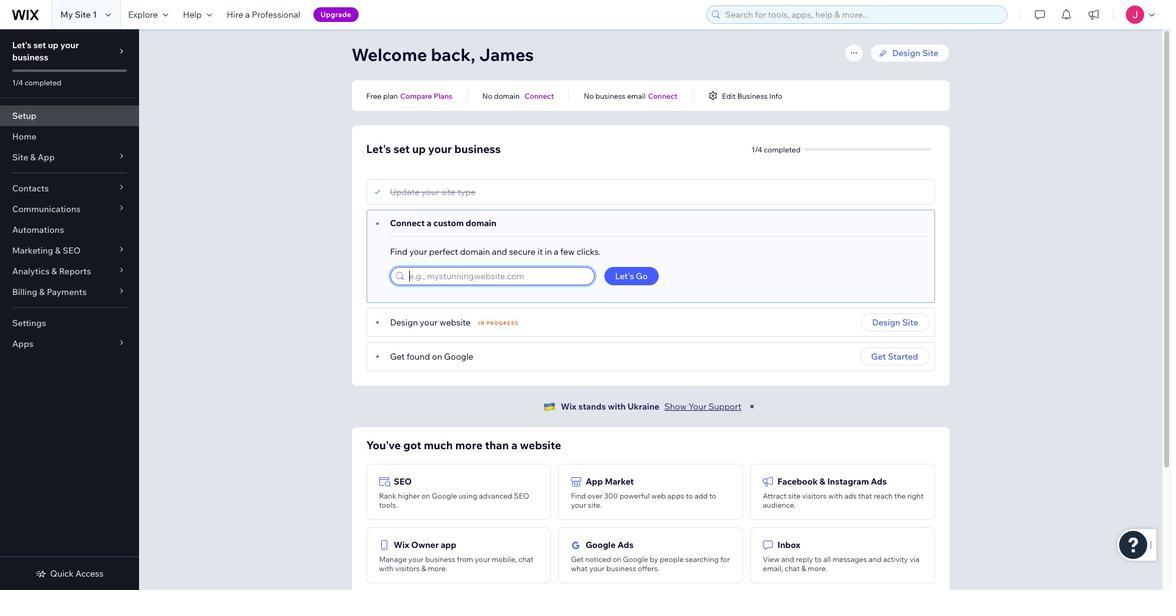 Task type: vqa. For each thing, say whether or not it's contained in the screenshot.


Task type: locate. For each thing, give the bounding box(es) containing it.
1 vertical spatial find
[[571, 492, 586, 501]]

found
[[407, 351, 430, 362]]

chat
[[519, 555, 534, 564], [785, 564, 800, 574]]

site left type
[[441, 187, 456, 198]]

& down 'owner'
[[422, 564, 426, 574]]

1 horizontal spatial ads
[[871, 476, 887, 487]]

rank higher on google using advanced seo tools.
[[379, 492, 529, 510]]

james
[[479, 44, 534, 65]]

0 vertical spatial site
[[441, 187, 456, 198]]

get left found
[[390, 351, 405, 362]]

home
[[12, 131, 36, 142]]

2 vertical spatial seo
[[514, 492, 529, 501]]

google left by
[[623, 555, 648, 564]]

seo down automations link at the top of the page
[[63, 245, 81, 256]]

your inside sidebar element
[[60, 40, 79, 51]]

1 horizontal spatial chat
[[785, 564, 800, 574]]

domain
[[494, 91, 520, 100], [466, 218, 497, 229], [460, 246, 490, 257]]

update
[[390, 187, 420, 198]]

google for noticed
[[623, 555, 648, 564]]

1 vertical spatial 1/4
[[752, 145, 762, 154]]

1 vertical spatial seo
[[394, 476, 412, 487]]

billing
[[12, 287, 37, 298]]

compare
[[400, 91, 432, 100]]

get left started
[[871, 351, 886, 362]]

web
[[652, 492, 666, 501]]

get
[[390, 351, 405, 362], [871, 351, 886, 362], [571, 555, 584, 564]]

site inside design site button
[[902, 317, 919, 328]]

0 vertical spatial 1/4 completed
[[12, 78, 61, 87]]

1/4 down business
[[752, 145, 762, 154]]

access
[[76, 569, 104, 580]]

0 horizontal spatial on
[[422, 492, 430, 501]]

& for site
[[30, 152, 36, 163]]

1 horizontal spatial 1/4 completed
[[752, 145, 801, 154]]

get started
[[871, 351, 919, 362]]

app market
[[586, 476, 634, 487]]

chat right email,
[[785, 564, 800, 574]]

for
[[720, 555, 730, 564]]

0 vertical spatial up
[[48, 40, 58, 51]]

on inside rank higher on google using advanced seo tools.
[[422, 492, 430, 501]]

seo inside popup button
[[63, 245, 81, 256]]

1 horizontal spatial no
[[584, 91, 594, 100]]

more. down app
[[428, 564, 447, 574]]

0 vertical spatial let's set up your business
[[12, 40, 79, 63]]

1 horizontal spatial on
[[432, 351, 442, 362]]

0 vertical spatial completed
[[25, 78, 61, 87]]

& right facebook
[[820, 476, 826, 487]]

1 connect link from the left
[[525, 90, 554, 101]]

a
[[245, 9, 250, 20], [427, 218, 432, 229], [554, 246, 559, 257], [511, 439, 518, 453]]

2 more. from the left
[[808, 564, 827, 574]]

no left email
[[584, 91, 594, 100]]

app inside dropdown button
[[38, 152, 55, 163]]

hire
[[227, 9, 243, 20]]

seo inside rank higher on google using advanced seo tools.
[[514, 492, 529, 501]]

tools.
[[379, 501, 398, 510]]

more. inside view and reply to all messages and activity via email, chat & more.
[[808, 564, 827, 574]]

1 horizontal spatial visitors
[[802, 492, 827, 501]]

more
[[455, 439, 483, 453]]

get inside get noticed on google by people searching for what your business offers.
[[571, 555, 584, 564]]

over
[[588, 492, 603, 501]]

2 vertical spatial on
[[613, 555, 622, 564]]

your right update
[[422, 187, 439, 198]]

design up found
[[390, 317, 418, 328]]

2 no from the left
[[584, 91, 594, 100]]

find over 300 powerful web apps to add to your site.
[[571, 492, 717, 510]]

the
[[895, 492, 906, 501]]

design up 'get started' button at the bottom right of the page
[[872, 317, 901, 328]]

let's go
[[615, 271, 648, 282]]

on right found
[[432, 351, 442, 362]]

0 horizontal spatial with
[[379, 564, 394, 574]]

0 horizontal spatial find
[[390, 246, 408, 257]]

1 horizontal spatial up
[[412, 142, 426, 156]]

1/4 inside sidebar element
[[12, 78, 23, 87]]

than
[[485, 439, 509, 453]]

on right higher
[[422, 492, 430, 501]]

set inside let's set up your business
[[33, 40, 46, 51]]

0 vertical spatial website
[[440, 317, 471, 328]]

and down inbox
[[782, 555, 794, 564]]

1 horizontal spatial website
[[520, 439, 561, 453]]

connect link down james
[[525, 90, 554, 101]]

0 horizontal spatial completed
[[25, 78, 61, 87]]

visitors
[[802, 492, 827, 501], [395, 564, 420, 574]]

it
[[538, 246, 543, 257]]

1/4 completed
[[12, 78, 61, 87], [752, 145, 801, 154]]

2 horizontal spatial and
[[869, 555, 882, 564]]

let's set up your business up update your site type
[[366, 142, 501, 156]]

chat inside view and reply to all messages and activity via email, chat & more.
[[785, 564, 800, 574]]

& up analytics & reports
[[55, 245, 61, 256]]

0 horizontal spatial seo
[[63, 245, 81, 256]]

2 horizontal spatial get
[[871, 351, 886, 362]]

no right plans
[[482, 91, 492, 100]]

1/4 completed down info
[[752, 145, 801, 154]]

more.
[[428, 564, 447, 574], [808, 564, 827, 574]]

2 connect link from the left
[[648, 90, 678, 101]]

your left site.
[[571, 501, 586, 510]]

1 horizontal spatial completed
[[764, 145, 801, 154]]

1/4 up setup
[[12, 78, 23, 87]]

0 vertical spatial app
[[38, 152, 55, 163]]

0 vertical spatial find
[[390, 246, 408, 257]]

1 horizontal spatial app
[[586, 476, 603, 487]]

2 horizontal spatial let's
[[615, 271, 634, 282]]

0 horizontal spatial more.
[[428, 564, 447, 574]]

1 vertical spatial 1/4 completed
[[752, 145, 801, 154]]

wix up manage
[[394, 540, 409, 551]]

website
[[440, 317, 471, 328], [520, 439, 561, 453]]

people
[[660, 555, 684, 564]]

0 horizontal spatial no
[[482, 91, 492, 100]]

get left noticed
[[571, 555, 584, 564]]

business up setup
[[12, 52, 48, 63]]

0 vertical spatial on
[[432, 351, 442, 362]]

2 horizontal spatial on
[[613, 555, 622, 564]]

show
[[665, 401, 687, 412]]

design down search for tools, apps, help & more... field
[[893, 48, 921, 59]]

0 horizontal spatial connect
[[390, 218, 425, 229]]

reach
[[874, 492, 893, 501]]

1 horizontal spatial more.
[[808, 564, 827, 574]]

1 vertical spatial visitors
[[395, 564, 420, 574]]

connect down james
[[525, 91, 554, 100]]

google for found
[[444, 351, 474, 362]]

business down app
[[425, 555, 455, 564]]

a right than
[[511, 439, 518, 453]]

1 more. from the left
[[428, 564, 447, 574]]

higher
[[398, 492, 420, 501]]

app down the home link
[[38, 152, 55, 163]]

and left activity
[[869, 555, 882, 564]]

google ads
[[586, 540, 634, 551]]

connect right email
[[648, 91, 678, 100]]

0 horizontal spatial and
[[492, 246, 507, 257]]

1 horizontal spatial wix
[[561, 401, 577, 412]]

0 vertical spatial visitors
[[802, 492, 827, 501]]

1 horizontal spatial get
[[571, 555, 584, 564]]

1 horizontal spatial let's set up your business
[[366, 142, 501, 156]]

domain up 'find your perfect domain and secure it in a few clicks.'
[[466, 218, 497, 229]]

0 horizontal spatial chat
[[519, 555, 534, 564]]

& left reports
[[51, 266, 57, 277]]

on
[[432, 351, 442, 362], [422, 492, 430, 501], [613, 555, 622, 564]]

quick
[[50, 569, 74, 580]]

0 horizontal spatial let's set up your business
[[12, 40, 79, 63]]

0 vertical spatial ads
[[871, 476, 887, 487]]

completed up setup
[[25, 78, 61, 87]]

domain right perfect
[[460, 246, 490, 257]]

let's set up your business
[[12, 40, 79, 63], [366, 142, 501, 156]]

rank
[[379, 492, 396, 501]]

what
[[571, 564, 588, 574]]

business down google ads
[[606, 564, 636, 574]]

1 horizontal spatial site
[[788, 492, 801, 501]]

Search for tools, apps, help & more... field
[[722, 6, 1004, 23]]

in progress
[[478, 320, 519, 326]]

your right from
[[475, 555, 490, 564]]

you've
[[366, 439, 401, 453]]

got
[[403, 439, 421, 453]]

wix for wix owner app
[[394, 540, 409, 551]]

payments
[[47, 287, 87, 298]]

1 vertical spatial let's
[[366, 142, 391, 156]]

& down home at the left of the page
[[30, 152, 36, 163]]

0 horizontal spatial get
[[390, 351, 405, 362]]

setup
[[12, 110, 36, 121]]

1
[[93, 9, 97, 20]]

more. inside "manage your business from your mobile, chat with visitors & more."
[[428, 564, 447, 574]]

connect link for no business email connect
[[648, 90, 678, 101]]

2 horizontal spatial with
[[828, 492, 843, 501]]

seo up higher
[[394, 476, 412, 487]]

business inside "manage your business from your mobile, chat with visitors & more."
[[425, 555, 455, 564]]

0 vertical spatial wix
[[561, 401, 577, 412]]

free plan compare plans
[[366, 91, 453, 100]]

on for found
[[432, 351, 442, 362]]

1/4 completed up setup
[[12, 78, 61, 87]]

with inside "manage your business from your mobile, chat with visitors & more."
[[379, 564, 394, 574]]

much
[[424, 439, 453, 453]]

2 vertical spatial with
[[379, 564, 394, 574]]

billing & payments
[[12, 287, 87, 298]]

0 horizontal spatial website
[[440, 317, 471, 328]]

google right found
[[444, 351, 474, 362]]

wix left stands at the bottom
[[561, 401, 577, 412]]

marketing & seo
[[12, 245, 81, 256]]

to left add
[[686, 492, 693, 501]]

site inside design site link
[[923, 48, 939, 59]]

show your support button
[[665, 401, 742, 412]]

let's set up your business down my
[[12, 40, 79, 63]]

1 no from the left
[[482, 91, 492, 100]]

apps button
[[0, 334, 139, 354]]

2 vertical spatial let's
[[615, 271, 634, 282]]

your down my
[[60, 40, 79, 51]]

activity
[[883, 555, 908, 564]]

0 vertical spatial set
[[33, 40, 46, 51]]

mobile,
[[492, 555, 517, 564]]

with inside the attract site visitors with ads that reach the right audience.
[[828, 492, 843, 501]]

1 vertical spatial with
[[828, 492, 843, 501]]

0 horizontal spatial visitors
[[395, 564, 420, 574]]

google up noticed
[[586, 540, 616, 551]]

1 vertical spatial app
[[586, 476, 603, 487]]

ads up reach
[[871, 476, 887, 487]]

ads up get noticed on google by people searching for what your business offers. at the bottom of page
[[618, 540, 634, 551]]

1 vertical spatial set
[[394, 142, 410, 156]]

more. left messages
[[808, 564, 827, 574]]

find your perfect domain and secure it in a few clicks.
[[390, 246, 601, 257]]

2 horizontal spatial seo
[[514, 492, 529, 501]]

connect down update
[[390, 218, 425, 229]]

& inside 'popup button'
[[51, 266, 57, 277]]

0 horizontal spatial set
[[33, 40, 46, 51]]

0 vertical spatial seo
[[63, 245, 81, 256]]

to right add
[[710, 492, 717, 501]]

1 horizontal spatial connect link
[[648, 90, 678, 101]]

app up the over on the right bottom of the page
[[586, 476, 603, 487]]

design site inside button
[[872, 317, 919, 328]]

welcome back, james
[[352, 44, 534, 65]]

your right what
[[589, 564, 605, 574]]

visitors down 'owner'
[[395, 564, 420, 574]]

1 vertical spatial let's set up your business
[[366, 142, 501, 156]]

plan
[[383, 91, 398, 100]]

to left all
[[815, 555, 822, 564]]

& inside popup button
[[55, 245, 61, 256]]

set
[[33, 40, 46, 51], [394, 142, 410, 156]]

up inside sidebar element
[[48, 40, 58, 51]]

& left all
[[802, 564, 806, 574]]

site down facebook
[[788, 492, 801, 501]]

chat inside "manage your business from your mobile, chat with visitors & more."
[[519, 555, 534, 564]]

1 horizontal spatial connect
[[525, 91, 554, 100]]

update your site type
[[390, 187, 476, 198]]

0 horizontal spatial 1/4 completed
[[12, 78, 61, 87]]

completed down info
[[764, 145, 801, 154]]

on inside get noticed on google by people searching for what your business offers.
[[613, 555, 622, 564]]

info
[[769, 91, 783, 100]]

website left in
[[440, 317, 471, 328]]

domain down james
[[494, 91, 520, 100]]

google left using
[[432, 492, 457, 501]]

0 vertical spatial 1/4
[[12, 78, 23, 87]]

a right hire
[[245, 9, 250, 20]]

design site
[[893, 48, 939, 59], [872, 317, 919, 328]]

upgrade
[[321, 10, 351, 19]]

visitors down facebook
[[802, 492, 827, 501]]

professional
[[252, 9, 301, 20]]

few
[[561, 246, 575, 257]]

add
[[695, 492, 708, 501]]

and left the secure
[[492, 246, 507, 257]]

upgrade button
[[313, 7, 359, 22]]

1 horizontal spatial let's
[[366, 142, 391, 156]]

design site button
[[861, 314, 930, 332]]

in
[[545, 246, 552, 257]]

home link
[[0, 126, 139, 147]]

compare plans link
[[400, 90, 453, 101]]

get inside button
[[871, 351, 886, 362]]

wix
[[561, 401, 577, 412], [394, 540, 409, 551]]

0 vertical spatial let's
[[12, 40, 31, 51]]

1 horizontal spatial find
[[571, 492, 586, 501]]

google inside get noticed on google by people searching for what your business offers.
[[623, 555, 648, 564]]

quick access button
[[36, 569, 104, 580]]

visitors inside "manage your business from your mobile, chat with visitors & more."
[[395, 564, 420, 574]]

analytics & reports button
[[0, 261, 139, 282]]

0 horizontal spatial let's
[[12, 40, 31, 51]]

0 horizontal spatial app
[[38, 152, 55, 163]]

seo right 'advanced'
[[514, 492, 529, 501]]

connect link right email
[[648, 90, 678, 101]]

and
[[492, 246, 507, 257], [782, 555, 794, 564], [869, 555, 882, 564]]

website right than
[[520, 439, 561, 453]]

your up update your site type
[[428, 142, 452, 156]]

1 vertical spatial wix
[[394, 540, 409, 551]]

1 vertical spatial site
[[788, 492, 801, 501]]

your inside get noticed on google by people searching for what your business offers.
[[589, 564, 605, 574]]

via
[[910, 555, 920, 564]]

0 horizontal spatial wix
[[394, 540, 409, 551]]

1 vertical spatial completed
[[764, 145, 801, 154]]

get for get found on google
[[390, 351, 405, 362]]

site inside the attract site visitors with ads that reach the right audience.
[[788, 492, 801, 501]]

1 horizontal spatial set
[[394, 142, 410, 156]]

1 vertical spatial domain
[[466, 218, 497, 229]]

searching
[[685, 555, 719, 564]]

2 horizontal spatial to
[[815, 555, 822, 564]]

& inside "manage your business from your mobile, chat with visitors & more."
[[422, 564, 426, 574]]

your up get found on google
[[420, 317, 438, 328]]

google inside rank higher on google using advanced seo tools.
[[432, 492, 457, 501]]

1 vertical spatial on
[[422, 492, 430, 501]]

1 vertical spatial design site
[[872, 317, 919, 328]]

find left perfect
[[390, 246, 408, 257]]

0 horizontal spatial up
[[48, 40, 58, 51]]

visitors inside the attract site visitors with ads that reach the right audience.
[[802, 492, 827, 501]]

& right 'billing'
[[39, 287, 45, 298]]

contacts button
[[0, 178, 139, 199]]

1 horizontal spatial with
[[608, 401, 626, 412]]

find
[[390, 246, 408, 257], [571, 492, 586, 501]]

0 horizontal spatial 1/4
[[12, 78, 23, 87]]

on down google ads
[[613, 555, 622, 564]]

0 horizontal spatial connect link
[[525, 90, 554, 101]]

0 horizontal spatial ads
[[618, 540, 634, 551]]

find inside find over 300 powerful web apps to add to your site.
[[571, 492, 586, 501]]

find left the over on the right bottom of the page
[[571, 492, 586, 501]]

let's set up your business inside sidebar element
[[12, 40, 79, 63]]

chat right mobile,
[[519, 555, 534, 564]]



Task type: describe. For each thing, give the bounding box(es) containing it.
0 vertical spatial domain
[[494, 91, 520, 100]]

1 horizontal spatial to
[[710, 492, 717, 501]]

& for analytics
[[51, 266, 57, 277]]

business inside get noticed on google by people searching for what your business offers.
[[606, 564, 636, 574]]

design site link
[[871, 44, 950, 62]]

your left perfect
[[409, 246, 427, 257]]

powerful
[[620, 492, 650, 501]]

help
[[183, 9, 202, 20]]

attract site visitors with ads that reach the right audience.
[[763, 492, 924, 510]]

your
[[689, 401, 707, 412]]

manage
[[379, 555, 407, 564]]

0 vertical spatial design site
[[893, 48, 939, 59]]

get started button
[[860, 348, 930, 366]]

business left email
[[596, 91, 626, 100]]

apps
[[668, 492, 684, 501]]

design inside design site button
[[872, 317, 901, 328]]

perfect
[[429, 246, 458, 257]]

attract
[[763, 492, 787, 501]]

reports
[[59, 266, 91, 277]]

communications button
[[0, 199, 139, 220]]

progress
[[487, 320, 519, 326]]

connect link for no domain connect
[[525, 90, 554, 101]]

get for get noticed on google by people searching for what your business offers.
[[571, 555, 584, 564]]

billing & payments button
[[0, 282, 139, 303]]

no business email connect
[[584, 91, 678, 100]]

business inside let's set up your business
[[12, 52, 48, 63]]

hire a professional
[[227, 9, 301, 20]]

let's go button
[[604, 267, 659, 286]]

started
[[888, 351, 919, 362]]

1 horizontal spatial 1/4
[[752, 145, 762, 154]]

design inside design site link
[[893, 48, 921, 59]]

your down 'owner'
[[409, 555, 424, 564]]

email
[[627, 91, 646, 100]]

settings link
[[0, 313, 139, 334]]

type
[[458, 187, 476, 198]]

edit business info button
[[708, 90, 783, 101]]

my
[[60, 9, 73, 20]]

inbox
[[778, 540, 801, 551]]

find for find your perfect domain and secure it in a few clicks.
[[390, 246, 408, 257]]

hire a professional link
[[219, 0, 308, 29]]

edit business info
[[722, 91, 783, 100]]

go
[[636, 271, 648, 282]]

no for no domain connect
[[482, 91, 492, 100]]

1 horizontal spatial seo
[[394, 476, 412, 487]]

design your website
[[390, 317, 471, 328]]

e.g., mystunningwebsite.com field
[[405, 268, 590, 285]]

automations
[[12, 225, 64, 236]]

a left custom
[[427, 218, 432, 229]]

quick access
[[50, 569, 104, 580]]

get for get started
[[871, 351, 886, 362]]

email,
[[763, 564, 783, 574]]

0 horizontal spatial site
[[441, 187, 456, 198]]

explore
[[128, 9, 158, 20]]

on for noticed
[[613, 555, 622, 564]]

my site 1
[[60, 9, 97, 20]]

wix owner app
[[394, 540, 457, 551]]

marketing
[[12, 245, 53, 256]]

domain for perfect
[[460, 246, 490, 257]]

from
[[457, 555, 473, 564]]

manage your business from your mobile, chat with visitors & more.
[[379, 555, 534, 574]]

sidebar element
[[0, 29, 139, 591]]

get noticed on google by people searching for what your business offers.
[[571, 555, 730, 574]]

domain for custom
[[466, 218, 497, 229]]

analytics
[[12, 266, 50, 277]]

& for marketing
[[55, 245, 61, 256]]

business
[[737, 91, 768, 100]]

get found on google
[[390, 351, 474, 362]]

& for billing
[[39, 287, 45, 298]]

a right in
[[554, 246, 559, 257]]

connect a custom domain
[[390, 218, 497, 229]]

facebook
[[778, 476, 818, 487]]

plans
[[434, 91, 453, 100]]

free
[[366, 91, 382, 100]]

app
[[441, 540, 457, 551]]

ads
[[845, 492, 857, 501]]

you've got much more than a website
[[366, 439, 561, 453]]

to inside view and reply to all messages and activity via email, chat & more.
[[815, 555, 822, 564]]

site inside site & app dropdown button
[[12, 152, 28, 163]]

on for higher
[[422, 492, 430, 501]]

analytics & reports
[[12, 266, 91, 277]]

1 vertical spatial up
[[412, 142, 426, 156]]

1/4 completed inside sidebar element
[[12, 78, 61, 87]]

google for higher
[[432, 492, 457, 501]]

all
[[824, 555, 831, 564]]

& inside view and reply to all messages and activity via email, chat & more.
[[802, 564, 806, 574]]

site & app
[[12, 152, 55, 163]]

0 horizontal spatial to
[[686, 492, 693, 501]]

in
[[478, 320, 485, 326]]

edit
[[722, 91, 736, 100]]

noticed
[[585, 555, 611, 564]]

1 vertical spatial website
[[520, 439, 561, 453]]

business up type
[[455, 142, 501, 156]]

ukraine
[[628, 401, 660, 412]]

no domain connect
[[482, 91, 554, 100]]

2 horizontal spatial connect
[[648, 91, 678, 100]]

0 vertical spatial with
[[608, 401, 626, 412]]

wix for wix stands with ukraine show your support
[[561, 401, 577, 412]]

1 vertical spatial ads
[[618, 540, 634, 551]]

welcome
[[352, 44, 427, 65]]

right
[[908, 492, 924, 501]]

that
[[858, 492, 872, 501]]

instagram
[[828, 476, 869, 487]]

completed inside sidebar element
[[25, 78, 61, 87]]

custom
[[434, 218, 464, 229]]

view and reply to all messages and activity via email, chat & more.
[[763, 555, 920, 574]]

audience.
[[763, 501, 796, 510]]

by
[[650, 555, 658, 564]]

site.
[[588, 501, 602, 510]]

reply
[[796, 555, 813, 564]]

messages
[[833, 555, 867, 564]]

let's inside button
[[615, 271, 634, 282]]

& for facebook
[[820, 476, 826, 487]]

communications
[[12, 204, 81, 215]]

1 horizontal spatial and
[[782, 555, 794, 564]]

your inside find over 300 powerful web apps to add to your site.
[[571, 501, 586, 510]]

let's inside sidebar element
[[12, 40, 31, 51]]

no for no business email connect
[[584, 91, 594, 100]]

find for find over 300 powerful web apps to add to your site.
[[571, 492, 586, 501]]

wix stands with ukraine show your support
[[561, 401, 742, 412]]



